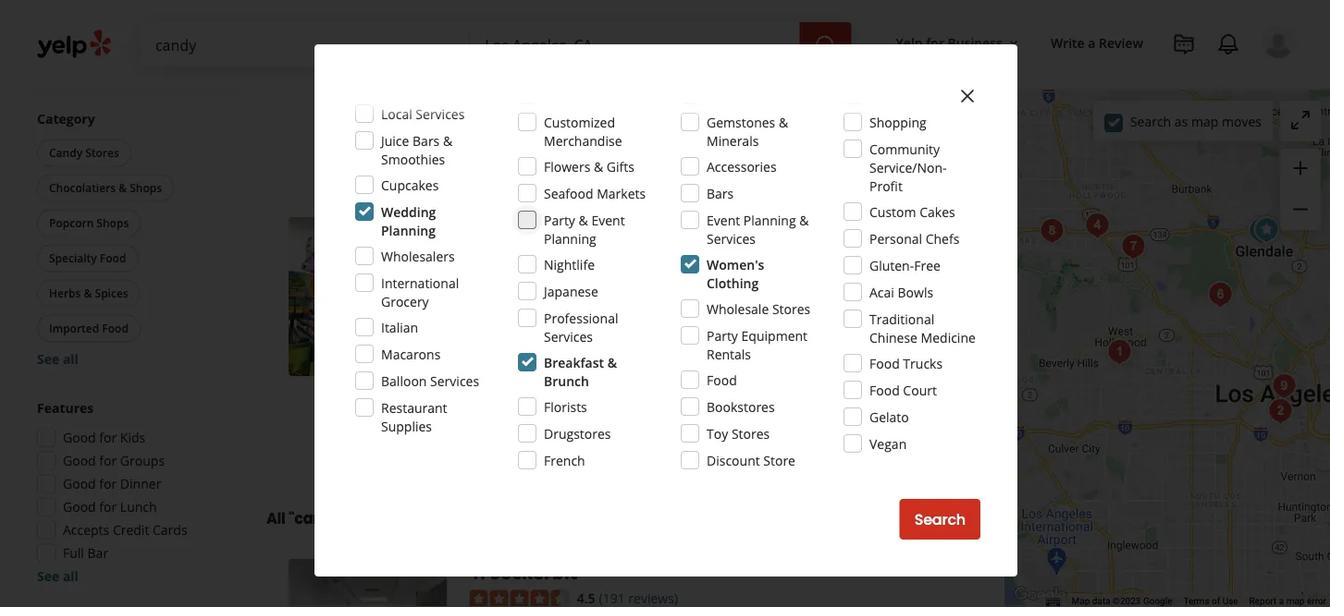 Task type: vqa. For each thing, say whether or not it's contained in the screenshot.
1st Curbside Pickup from the top
yes



Task type: describe. For each thing, give the bounding box(es) containing it.
reviews) for (239 reviews)
[[628, 248, 678, 266]]

wedding
[[381, 203, 436, 221]]

slideshow element for until 9:00 pm
[[289, 0, 447, 79]]

16 checkmark v2 image
[[547, 144, 562, 158]]

lunch
[[120, 499, 157, 516]]

write a review link
[[1043, 26, 1151, 59]]

perfect
[[816, 63, 859, 80]]

1
[[470, 559, 480, 585]]

court
[[903, 382, 937, 399]]

see all for category
[[37, 351, 79, 368]]

operated for women-owned & operated
[[597, 331, 652, 349]]

features
[[37, 400, 94, 417]]

4.5 link for (191
[[577, 588, 595, 608]]

1 curbside pickup from the top
[[642, 144, 728, 159]]

.
[[480, 559, 486, 585]]

for for business
[[926, 34, 944, 51]]

open until 9:00 pm
[[470, 8, 587, 26]]

9:00
[[538, 8, 564, 26]]

vegan
[[870, 435, 907, 453]]

©2023
[[1113, 596, 1141, 607]]

0 vertical spatial i
[[890, 360, 894, 378]]

flavor factory candy image
[[1248, 212, 1285, 249]]

macarons
[[381, 346, 441, 363]]

"fun
[[490, 360, 517, 378]]

event inside 'event planning & services'
[[707, 211, 740, 229]]

sockerbit image
[[1101, 334, 1138, 371]]

& inside 'event planning & services'
[[799, 211, 809, 229]]

good for dinner
[[63, 475, 161, 493]]

0 vertical spatial takeout
[[104, 60, 153, 78]]

search button
[[900, 500, 981, 540]]

store
[[763, 452, 796, 469]]

0 horizontal spatial and
[[674, 360, 697, 378]]

traditional chinese medicine
[[870, 310, 976, 346]]

candy warehouse link
[[470, 217, 636, 243]]

next image
[[418, 286, 440, 308]]

view website link for locally owned & operated
[[813, 131, 946, 172]]

in left los
[[405, 508, 419, 529]]

stores up discount store
[[732, 425, 770, 443]]

& inside chocolatiers & shops button
[[119, 180, 127, 196]]

call
[[600, 100, 620, 117]]

16 checkmark v2 image
[[547, 441, 562, 456]]

chocolatiers & shops
[[49, 180, 162, 196]]

for for dinner
[[99, 475, 117, 493]]

food down "spices"
[[102, 321, 128, 336]]

map region
[[966, 0, 1330, 608]]

and for lady
[[769, 379, 792, 396]]

markets
[[597, 185, 646, 202]]

planning for wedding
[[381, 222, 436, 239]]

popcorn
[[49, 216, 94, 231]]

view for minority-owned & operated
[[831, 439, 866, 460]]

good for good for lunch
[[63, 499, 96, 516]]

läderach chocolatiers suisse image
[[1243, 213, 1280, 250]]

owned for women-
[[539, 331, 580, 349]]

spices,
[[786, 81, 827, 99]]

discount
[[707, 452, 760, 469]]

zoom out image
[[1290, 198, 1312, 221]]

chefs
[[926, 230, 960, 247]]

view website for locally owned & operated
[[831, 142, 928, 162]]

party for party equipment rentals
[[707, 327, 738, 345]]

french
[[544, 452, 585, 469]]

candy warehouse image
[[289, 217, 447, 376]]

good for good for groups
[[63, 452, 96, 470]]

it inside "flavor factory candy prides it self in giving candy the perfect extra blend of flavor. whether that means mixing candy with spices, chili and chamoy or what we like to call "our…"
[[665, 63, 673, 80]]

candy up women-
[[473, 278, 508, 293]]

stores up until 6:00 pm
[[511, 278, 546, 293]]

specialty food button
[[37, 245, 138, 272]]

1 pickup from the top
[[693, 144, 728, 159]]

free
[[914, 257, 941, 274]]

women's
[[707, 256, 764, 273]]

cards
[[153, 522, 187, 539]]

map
[[1072, 596, 1090, 607]]

breakfast & brunch
[[544, 354, 617, 390]]

service/non-
[[870, 159, 947, 176]]

2 curbside from the top
[[642, 441, 690, 457]]

flowers
[[544, 158, 591, 175]]

that
[[603, 81, 627, 99]]

projects image
[[1173, 33, 1195, 56]]

imported food button
[[37, 315, 140, 343]]

results
[[351, 508, 402, 529]]

all "candy" results in los angeles, california
[[266, 508, 590, 529]]

more link for giving
[[668, 100, 702, 117]]

1 vertical spatial i
[[564, 397, 567, 415]]

drugstores
[[544, 425, 611, 443]]

medicine
[[921, 329, 976, 346]]

good for good for kids
[[63, 429, 96, 447]]

food trucks
[[870, 355, 943, 372]]

place
[[521, 360, 552, 378]]

spices
[[95, 286, 128, 301]]

16 boutique v2 image
[[470, 36, 484, 50]]

and for spices,
[[857, 81, 880, 99]]

open
[[470, 8, 504, 26]]

water
[[820, 379, 855, 396]]

as
[[1175, 113, 1188, 130]]

personal chefs
[[870, 230, 960, 247]]

to inside "fun place to visit. you walk in and your just overwhelmed. luckily i didn't go in hungry lol. they have banana lady taffy and salt water taffy.... my favorite but i passed it by. we…"
[[556, 360, 568, 378]]

in right the walk
[[659, 360, 670, 378]]

1 horizontal spatial candy stores button
[[470, 276, 549, 295]]

event inside the party & event planning
[[592, 211, 625, 229]]

services inside 'event planning & services'
[[707, 230, 756, 247]]

customized merchandise
[[544, 113, 622, 149]]

party & event planning
[[544, 211, 625, 247]]

takeout for until 9:00 pm
[[565, 144, 609, 159]]

good for good for dinner
[[63, 475, 96, 493]]

close image
[[957, 85, 979, 107]]

flavor factory candy image
[[1248, 212, 1285, 249]]

4.5 link for (239
[[577, 246, 595, 266]]

food for food court
[[870, 382, 900, 399]]

services for balloon services
[[430, 372, 479, 390]]

smoothies
[[381, 150, 445, 168]]

2 pm from the top
[[567, 306, 587, 323]]

international grocery
[[381, 274, 459, 310]]

party equipment rentals
[[707, 327, 808, 363]]

chocolatiers & shops button
[[37, 174, 174, 202]]

1 . sockerbit
[[470, 559, 578, 585]]

food for food trucks
[[870, 355, 900, 372]]

more link for and
[[686, 397, 721, 415]]

4.5 star rating image for (239 reviews)
[[470, 249, 570, 267]]

cakes
[[920, 203, 955, 221]]

offers
[[63, 60, 101, 78]]

offers takeout
[[63, 60, 153, 78]]

taffy
[[739, 379, 766, 396]]

2 until from the top
[[508, 306, 535, 323]]

food court
[[870, 382, 937, 399]]

see for category
[[37, 351, 59, 368]]

overwhelmed.
[[757, 360, 843, 378]]

full bar
[[63, 545, 108, 562]]

slideshow element for until 6:00 pm
[[289, 217, 447, 376]]

more for and
[[686, 397, 721, 415]]

extra
[[862, 63, 893, 80]]

data
[[1092, 596, 1111, 607]]

view for locally owned & operated
[[831, 142, 866, 162]]

women-owned & operated
[[488, 331, 652, 349]]

imported
[[49, 321, 99, 336]]

& inside juice bars & smoothies
[[443, 132, 452, 149]]

services for professional services
[[544, 328, 593, 346]]

for for lunch
[[99, 499, 117, 516]]

tuesday's sweet shoppe image
[[1034, 213, 1071, 250]]

group containing category
[[33, 110, 229, 369]]

& inside herbs & spices button
[[84, 286, 92, 301]]

florists
[[544, 398, 587, 416]]

& inside breakfast & brunch
[[607, 354, 617, 371]]

favorite
[[490, 397, 536, 415]]

herbs
[[49, 286, 81, 301]]

bars inside juice bars & smoothies
[[413, 132, 440, 149]]

banana
[[655, 379, 707, 396]]

1 until from the top
[[508, 8, 535, 26]]

1 horizontal spatial bars
[[707, 185, 734, 202]]

women-
[[488, 331, 539, 349]]

gluten-free
[[870, 257, 941, 274]]

means
[[630, 81, 671, 99]]

yelp for business button
[[889, 26, 1029, 59]]

los
[[422, 508, 446, 529]]

it inside "fun place to visit. you walk in and your just overwhelmed. luckily i didn't go in hungry lol. they have banana lady taffy and salt water taffy.... my favorite but i passed it by. we…"
[[617, 397, 624, 415]]

zoom in image
[[1290, 157, 1312, 179]]

owned for locally
[[629, 34, 670, 51]]

walk
[[628, 360, 656, 378]]

discount store
[[707, 452, 796, 469]]

map for error
[[1286, 596, 1305, 607]]

website for minority-owned & operated
[[869, 439, 928, 460]]

"fun place to visit. you walk in and your just overwhelmed. luckily i didn't go in hungry lol. they have banana lady taffy and salt water taffy.... my favorite but i passed it by. we…"
[[490, 360, 932, 415]]

operated for locally owned & operated
[[686, 34, 741, 51]]

toothsome chocolate emporium and savory feast kitchen image
[[1115, 228, 1152, 265]]

delivery for until 6:00 pm
[[488, 441, 532, 457]]

see all button for category
[[37, 351, 79, 368]]

trucks
[[903, 355, 943, 372]]



Task type: locate. For each thing, give the bounding box(es) containing it.
shops inside chocolatiers & shops button
[[130, 180, 162, 196]]

candy down giving
[[718, 81, 754, 99]]

candy up that
[[582, 63, 620, 80]]

4.5 for (239 reviews)
[[577, 248, 595, 266]]

0 horizontal spatial of
[[490, 81, 502, 99]]

until up women-
[[508, 306, 535, 323]]

bars down the accessories
[[707, 185, 734, 202]]

california
[[516, 508, 590, 529]]

owned up prides
[[629, 34, 670, 51]]

of left use
[[1212, 596, 1220, 607]]

bars up 'smoothies'
[[413, 132, 440, 149]]

16 locally owned v2 image
[[566, 36, 581, 50]]

view website up profit
[[831, 142, 928, 162]]

2 horizontal spatial and
[[857, 81, 880, 99]]

hungry
[[523, 379, 566, 396]]

0 vertical spatial view
[[831, 142, 866, 162]]

1 see all button from the top
[[37, 351, 79, 368]]

6:00
[[538, 306, 564, 323]]

2 curbside pickup from the top
[[642, 441, 728, 457]]

1 vertical spatial view website link
[[813, 429, 946, 470]]

for up good for lunch
[[99, 475, 117, 493]]

1 horizontal spatial operated
[[686, 34, 741, 51]]

0 vertical spatial reviews)
[[628, 248, 678, 266]]

0 horizontal spatial bars
[[413, 132, 440, 149]]

good
[[63, 429, 96, 447], [63, 452, 96, 470], [63, 475, 96, 493], [63, 499, 96, 516]]

for for groups
[[99, 452, 117, 470]]

balloon services
[[381, 372, 479, 390]]

4.5 link
[[577, 246, 595, 266], [577, 588, 595, 608]]

restaurant
[[381, 399, 447, 417]]

1 4.5 link from the top
[[577, 246, 595, 266]]

it left 'by.' on the left bottom of the page
[[617, 397, 624, 415]]

more link
[[668, 100, 702, 117], [686, 397, 721, 415]]

japanese
[[544, 283, 598, 300]]

supplies
[[381, 418, 432, 435]]

owned for minority-
[[748, 331, 789, 349]]

reviews) inside (239 reviews) "link"
[[628, 248, 678, 266]]

0 horizontal spatial party
[[544, 211, 575, 229]]

of up or
[[490, 81, 502, 99]]

italian
[[381, 319, 418, 336]]

for for kids
[[99, 429, 117, 447]]

2 slideshow element from the top
[[289, 217, 447, 376]]

0 vertical spatial candy stores button
[[37, 139, 131, 167]]

event planning & services
[[707, 211, 809, 247]]

1 vertical spatial candy
[[718, 81, 754, 99]]

until
[[508, 8, 535, 26], [508, 306, 535, 323]]

0 vertical spatial a
[[1088, 34, 1096, 51]]

1 vertical spatial 4.5
[[577, 590, 595, 608]]

takeout down allowed
[[104, 60, 153, 78]]

4.5 for (191 reviews)
[[577, 590, 595, 608]]

services inside professional services
[[544, 328, 593, 346]]

chamoy
[[884, 81, 931, 99]]

community service/non- profit
[[870, 140, 947, 195]]

2 event from the left
[[707, 211, 740, 229]]

0 horizontal spatial it
[[617, 397, 624, 415]]

candy inside "flavor factory candy prides it self in giving candy the perfect extra blend of flavor. whether that means mixing candy with spices, chili and chamoy or what we like to call "our…"
[[582, 63, 620, 80]]

event down markets
[[592, 211, 625, 229]]

1 view website link from the top
[[813, 131, 946, 172]]

1 horizontal spatial candy stores
[[473, 278, 546, 293]]

nightlife
[[544, 256, 595, 273]]

2 view from the top
[[831, 439, 866, 460]]

in inside "flavor factory candy prides it self in giving candy the perfect extra blend of flavor. whether that means mixing candy with spices, chili and chamoy or what we like to call "our…"
[[700, 63, 712, 80]]

0 horizontal spatial planning
[[381, 222, 436, 239]]

4.5 left (239
[[577, 248, 595, 266]]

1 vertical spatial map
[[1286, 596, 1305, 607]]

1 vertical spatial pm
[[567, 306, 587, 323]]

toy
[[707, 425, 728, 443]]

cocoa & candy image
[[1079, 207, 1116, 244]]

business
[[948, 34, 1003, 51]]

4.5
[[577, 248, 595, 266], [577, 590, 595, 608]]

good up accepts
[[63, 499, 96, 516]]

map data ©2023 google
[[1072, 596, 1172, 607]]

search inside button
[[915, 510, 966, 531]]

1 vertical spatial all
[[63, 568, 79, 586]]

operated up you on the left bottom of page
[[597, 331, 652, 349]]

search for search as map moves
[[1130, 113, 1171, 130]]

1 event from the left
[[592, 211, 625, 229]]

candy stores button up chocolatiers
[[37, 139, 131, 167]]

previous image
[[296, 286, 318, 308]]

services up women's
[[707, 230, 756, 247]]

more down mixing on the top right of page
[[668, 100, 702, 117]]

delivery down favorite
[[488, 441, 532, 457]]

see
[[37, 351, 59, 368], [37, 568, 59, 586]]

1 curbside from the top
[[642, 144, 690, 159]]

a right write
[[1088, 34, 1096, 51]]

rentals
[[707, 346, 751, 363]]

0 horizontal spatial i
[[564, 397, 567, 415]]

0 vertical spatial bars
[[413, 132, 440, 149]]

2 see all from the top
[[37, 568, 79, 586]]

1 good from the top
[[63, 429, 96, 447]]

group
[[33, 110, 229, 369], [1280, 149, 1321, 230], [31, 399, 229, 586]]

until up boutique
[[508, 8, 535, 26]]

1 vertical spatial of
[[1212, 596, 1220, 607]]

operated
[[686, 34, 741, 51], [597, 331, 652, 349], [805, 331, 860, 349]]

imported food
[[49, 321, 128, 336]]

2 pickup from the top
[[693, 441, 728, 457]]

curbside pickup down we…"
[[642, 441, 728, 457]]

4.5 star rating image up candy stores link
[[470, 249, 570, 267]]

women's clothing
[[707, 256, 764, 292]]

to left visit.
[[556, 360, 568, 378]]

allowed
[[97, 37, 145, 55]]

reviews) inside (191 reviews) link
[[628, 590, 678, 608]]

personal
[[870, 230, 922, 247]]

a for report
[[1279, 596, 1284, 607]]

stores up equipment
[[772, 300, 811, 318]]

website for locally owned & operated
[[869, 142, 928, 162]]

1 vertical spatial slideshow element
[[289, 217, 447, 376]]

keyboard shortcuts image
[[1046, 598, 1061, 607]]

map left error
[[1286, 596, 1305, 607]]

party
[[544, 211, 575, 229], [707, 327, 738, 345]]

0 vertical spatial pm
[[567, 8, 587, 26]]

food for food
[[707, 371, 737, 389]]

1 see from the top
[[37, 351, 59, 368]]

candy up 'with'
[[754, 63, 789, 80]]

services for local services
[[416, 105, 465, 123]]

0 horizontal spatial a
[[1088, 34, 1096, 51]]

1 horizontal spatial and
[[769, 379, 792, 396]]

0 vertical spatial shops
[[130, 180, 162, 196]]

lady
[[711, 379, 736, 396]]

2 view website link from the top
[[813, 429, 946, 470]]

outdoor seating
[[63, 14, 162, 31]]

operated for minority-owned & operated
[[805, 331, 860, 349]]

1 delivery from the top
[[488, 144, 532, 159]]

1 vertical spatial until
[[508, 306, 535, 323]]

party down the seafood
[[544, 211, 575, 229]]

community
[[870, 140, 940, 158]]

0 vertical spatial see
[[37, 351, 59, 368]]

1 slideshow element from the top
[[289, 0, 447, 79]]

1 all from the top
[[63, 351, 79, 368]]

0 vertical spatial it
[[665, 63, 673, 80]]

reviews) right (191
[[628, 590, 678, 608]]

of
[[490, 81, 502, 99], [1212, 596, 1220, 607]]

curbside down we…"
[[642, 441, 690, 457]]

2 good from the top
[[63, 452, 96, 470]]

see all for features
[[37, 568, 79, 586]]

tuesday's sweet shoppe image
[[1202, 277, 1239, 314]]

planning up nightlife
[[544, 230, 596, 247]]

2 4.5 star rating image from the top
[[470, 591, 570, 608]]

0 vertical spatial view website link
[[813, 131, 946, 172]]

and inside "flavor factory candy prides it self in giving candy the perfect extra blend of flavor. whether that means mixing candy with spices, chili and chamoy or what we like to call "our…"
[[857, 81, 880, 99]]

write
[[1051, 34, 1085, 51]]

1 horizontal spatial search
[[1130, 113, 1171, 130]]

1 website from the top
[[869, 142, 928, 162]]

mixing
[[674, 81, 715, 99]]

None search field
[[141, 22, 855, 67]]

0 horizontal spatial owned
[[539, 331, 580, 349]]

1 vertical spatial search
[[915, 510, 966, 531]]

reviews)
[[628, 248, 678, 266], [628, 590, 678, 608]]

they
[[590, 379, 619, 396]]

2 website from the top
[[869, 439, 928, 460]]

group containing features
[[31, 399, 229, 586]]

view website link
[[813, 131, 946, 172], [813, 429, 946, 470]]

shops inside popcorn shops button
[[97, 216, 129, 231]]

4.5 link left (239
[[577, 246, 595, 266]]

more link down mixing on the top right of page
[[668, 100, 702, 117]]

in right self
[[700, 63, 712, 80]]

category
[[37, 110, 95, 128]]

0 vertical spatial candy
[[754, 63, 789, 80]]

1 vertical spatial candy stores
[[473, 278, 546, 293]]

for up good for groups
[[99, 429, 117, 447]]

delivery left 16 checkmark v2 icon
[[488, 144, 532, 159]]

all for features
[[63, 568, 79, 586]]

search for search
[[915, 510, 966, 531]]

website down shopping
[[869, 142, 928, 162]]

1 horizontal spatial planning
[[544, 230, 596, 247]]

see for features
[[37, 568, 59, 586]]

view website for minority-owned & operated
[[831, 439, 928, 460]]

we…"
[[649, 397, 683, 415]]

didn't
[[897, 360, 932, 378]]

4.5 left (191
[[577, 590, 595, 608]]

0 vertical spatial website
[[869, 142, 928, 162]]

2 horizontal spatial owned
[[748, 331, 789, 349]]

website down gelato
[[869, 439, 928, 460]]

user actions element
[[881, 23, 1321, 137]]

whether
[[547, 81, 599, 99]]

planning inside the party & event planning
[[544, 230, 596, 247]]

search as map moves
[[1130, 113, 1262, 130]]

candy stores button up until 6:00 pm
[[470, 276, 549, 295]]

1 vertical spatial to
[[556, 360, 568, 378]]

good down good for kids
[[63, 452, 96, 470]]

more down lady
[[686, 397, 721, 415]]

1 horizontal spatial party
[[707, 327, 738, 345]]

0 horizontal spatial candy stores
[[49, 145, 119, 161]]

(191 reviews)
[[599, 590, 678, 608]]

(191
[[599, 590, 625, 608]]

shops right chocolatiers
[[130, 180, 162, 196]]

2 4.5 link from the top
[[577, 588, 595, 608]]

but
[[540, 397, 560, 415]]

see all down full
[[37, 568, 79, 586]]

report a map error link
[[1249, 596, 1327, 607]]

party inside party equipment rentals
[[707, 327, 738, 345]]

reviews) right (239
[[628, 248, 678, 266]]

food up "spices"
[[100, 251, 126, 266]]

2 reviews) from the top
[[628, 590, 678, 608]]

1 vertical spatial more
[[686, 397, 721, 415]]

view website link for minority-owned & operated
[[813, 429, 946, 470]]

all down full
[[63, 568, 79, 586]]

"flavor factory candy prides it self in giving candy the perfect extra blend of flavor. whether that means mixing candy with spices, chili and chamoy or what we like to call "our…"
[[490, 63, 931, 117]]

candy stores inside candy stores link
[[473, 278, 546, 293]]

factory
[[535, 63, 579, 80]]

planning up women's
[[744, 211, 796, 229]]

shopping
[[870, 113, 927, 131]]

see all button for features
[[37, 568, 79, 586]]

0 vertical spatial search
[[1130, 113, 1171, 130]]

party inside the party & event planning
[[544, 211, 575, 229]]

for down good for kids
[[99, 452, 117, 470]]

food down rentals
[[707, 371, 737, 389]]

specialty food
[[49, 251, 126, 266]]

curbside right "gifts"
[[642, 144, 690, 159]]

the
[[793, 63, 812, 80]]

equipment
[[742, 327, 808, 345]]

map
[[1191, 113, 1219, 130], [1286, 596, 1305, 607]]

takeout right 16 checkmark v2 image
[[565, 441, 609, 457]]

luckily
[[846, 360, 887, 378]]

and down the extra
[[857, 81, 880, 99]]

party up rentals
[[707, 327, 738, 345]]

for right the yelp
[[926, 34, 944, 51]]

stores inside group
[[85, 145, 119, 161]]

2 view website from the top
[[831, 439, 928, 460]]

0 vertical spatial and
[[857, 81, 880, 99]]

2 vertical spatial and
[[769, 379, 792, 396]]

party for party & event planning
[[544, 211, 575, 229]]

giving
[[715, 63, 750, 80]]

a for write
[[1088, 34, 1096, 51]]

2 vertical spatial takeout
[[565, 441, 609, 457]]

dinner
[[120, 475, 161, 493]]

notifications image
[[1217, 33, 1240, 56]]

see all
[[37, 351, 79, 368], [37, 568, 79, 586]]

1 vertical spatial see all button
[[37, 568, 79, 586]]

report a map error
[[1249, 596, 1327, 607]]

0 horizontal spatial search
[[915, 510, 966, 531]]

credit
[[113, 522, 149, 539]]

shops down chocolatiers & shops button
[[97, 216, 129, 231]]

i right "but"
[[564, 397, 567, 415]]

reviews) for (191 reviews)
[[628, 590, 678, 608]]

1 horizontal spatial of
[[1212, 596, 1220, 607]]

0 vertical spatial see all
[[37, 351, 79, 368]]

operated up overwhelmed.
[[805, 331, 860, 349]]

for down good for dinner
[[99, 499, 117, 516]]

4.5 star rating image
[[470, 249, 570, 267], [470, 591, 570, 608]]

0 vertical spatial party
[[544, 211, 575, 229]]

0 vertical spatial more
[[668, 100, 702, 117]]

4 good from the top
[[63, 499, 96, 516]]

self
[[676, 63, 697, 80]]

1 horizontal spatial i
[[890, 360, 894, 378]]

operated up giving
[[686, 34, 741, 51]]

1 vertical spatial party
[[707, 327, 738, 345]]

yelp
[[896, 34, 923, 51]]

search dialog
[[0, 0, 1330, 608]]

and up banana
[[674, 360, 697, 378]]

0 vertical spatial until
[[508, 8, 535, 26]]

planning
[[744, 211, 796, 229], [381, 222, 436, 239], [544, 230, 596, 247]]

chinese
[[870, 329, 918, 346]]

candy up candy stores link
[[470, 217, 527, 243]]

takeout for until 6:00 pm
[[565, 441, 609, 457]]

2 see all button from the top
[[37, 568, 79, 586]]

1 horizontal spatial it
[[665, 63, 673, 80]]

and
[[857, 81, 880, 99], [674, 360, 697, 378], [769, 379, 792, 396]]

0 vertical spatial 4.5 link
[[577, 246, 595, 266]]

services down professional
[[544, 328, 593, 346]]

fugetsu do image
[[1266, 368, 1303, 405]]

view website link up profit
[[813, 131, 946, 172]]

i
[[890, 360, 894, 378], [564, 397, 567, 415]]

1 horizontal spatial event
[[707, 211, 740, 229]]

owned down 'wholesale stores'
[[748, 331, 789, 349]]

services left go
[[430, 372, 479, 390]]

0 horizontal spatial to
[[556, 360, 568, 378]]

0 vertical spatial more link
[[668, 100, 702, 117]]

in right go
[[508, 379, 520, 396]]

(239 reviews)
[[599, 248, 678, 266]]

1 pm from the top
[[567, 8, 587, 26]]

1 vertical spatial bars
[[707, 185, 734, 202]]

"flavor
[[490, 63, 531, 80]]

planning inside 'event planning & services'
[[744, 211, 796, 229]]

of inside "flavor factory candy prides it self in giving candy the perfect extra blend of flavor. whether that means mixing candy with spices, chili and chamoy or what we like to call "our…"
[[490, 81, 502, 99]]

0 vertical spatial all
[[63, 351, 79, 368]]

4.5 link left (191
[[577, 588, 595, 608]]

planning for event
[[744, 211, 796, 229]]

1 vertical spatial a
[[1279, 596, 1284, 607]]

food
[[100, 251, 126, 266], [102, 321, 128, 336], [870, 355, 900, 372], [707, 371, 737, 389], [870, 382, 900, 399]]

2 see from the top
[[37, 568, 59, 586]]

good down features
[[63, 429, 96, 447]]

1 vertical spatial reviews)
[[628, 590, 678, 608]]

wholesalers
[[381, 247, 455, 265]]

1 horizontal spatial map
[[1286, 596, 1305, 607]]

candy down the category
[[49, 145, 82, 161]]

0 vertical spatial map
[[1191, 113, 1219, 130]]

0 vertical spatial candy stores
[[49, 145, 119, 161]]

2 4.5 from the top
[[577, 590, 595, 608]]

terms of use
[[1184, 596, 1238, 607]]

0 vertical spatial 4.5
[[577, 248, 595, 266]]

google image
[[1010, 584, 1071, 608]]

specialty
[[49, 251, 97, 266]]

good for lunch
[[63, 499, 157, 516]]

0 vertical spatial slideshow element
[[289, 0, 447, 79]]

0 vertical spatial pickup
[[693, 144, 728, 159]]

stores up chocolatiers & shops
[[85, 145, 119, 161]]

all
[[266, 508, 286, 529]]

good up good for lunch
[[63, 475, 96, 493]]

0 horizontal spatial map
[[1191, 113, 1219, 130]]

3 good from the top
[[63, 475, 96, 493]]

1 view website from the top
[[831, 142, 928, 162]]

& inside gemstones & minerals
[[779, 113, 788, 131]]

minority-owned & operated
[[693, 331, 860, 349]]

1 vertical spatial takeout
[[565, 144, 609, 159]]

info icon image
[[747, 34, 762, 49], [747, 34, 762, 49], [866, 332, 881, 347], [866, 332, 881, 347]]

1 vertical spatial curbside
[[642, 441, 690, 457]]

1 vertical spatial 4.5 star rating image
[[470, 591, 570, 608]]

4.5 star rating image down the 1 . sockerbit
[[470, 591, 570, 608]]

delivery for until 9:00 pm
[[488, 144, 532, 159]]

more link down lady
[[686, 397, 721, 415]]

1 vertical spatial website
[[869, 439, 928, 460]]

0 vertical spatial 4.5 star rating image
[[470, 249, 570, 267]]

see all button down full
[[37, 568, 79, 586]]

view left vegan on the right bottom of page
[[831, 439, 866, 460]]

planning down wedding
[[381, 222, 436, 239]]

i left "didn't"
[[890, 360, 894, 378]]

0 vertical spatial curbside pickup
[[642, 144, 728, 159]]

pickup down bookstores
[[693, 441, 728, 457]]

expand map image
[[1290, 109, 1312, 131]]

services up juice bars & smoothies
[[416, 105, 465, 123]]

4.5 star rating image for (191 reviews)
[[470, 591, 570, 608]]

2 all from the top
[[63, 568, 79, 586]]

0 horizontal spatial candy stores button
[[37, 139, 131, 167]]

1 4.5 from the top
[[577, 248, 595, 266]]

pm down 'japanese'
[[567, 306, 587, 323]]

view website link down gelato
[[813, 429, 946, 470]]

1 vertical spatial delivery
[[488, 441, 532, 457]]

1 horizontal spatial shops
[[130, 180, 162, 196]]

bar
[[87, 545, 108, 562]]

to left the call
[[584, 100, 597, 117]]

1 vertical spatial more link
[[686, 397, 721, 415]]

all for category
[[63, 351, 79, 368]]

0 vertical spatial view website
[[831, 142, 928, 162]]

jack's candy image
[[1262, 393, 1299, 430]]

see all down imported
[[37, 351, 79, 368]]

for inside button
[[926, 34, 944, 51]]

0 vertical spatial see all button
[[37, 351, 79, 368]]

write a review
[[1051, 34, 1143, 51]]

it left self
[[665, 63, 673, 80]]

& inside the party & event planning
[[579, 211, 588, 229]]

pickup down gemstones
[[693, 144, 728, 159]]

1 horizontal spatial a
[[1279, 596, 1284, 607]]

view left community
[[831, 142, 866, 162]]

1 4.5 star rating image from the top
[[470, 249, 570, 267]]

takeout down customized at the left of the page
[[565, 144, 609, 159]]

accessories
[[707, 158, 777, 175]]

0 horizontal spatial shops
[[97, 216, 129, 231]]

2 delivery from the top
[[488, 441, 532, 457]]

search image
[[815, 34, 837, 57]]

all
[[63, 351, 79, 368], [63, 568, 79, 586]]

"our…"
[[623, 100, 664, 117]]

more for giving
[[668, 100, 702, 117]]

0 horizontal spatial operated
[[597, 331, 652, 349]]

what
[[506, 100, 536, 117]]

planning inside wedding planning
[[381, 222, 436, 239]]

to inside "flavor factory candy prides it self in giving candy the perfect extra blend of flavor. whether that means mixing candy with spices, chili and chamoy or what we like to call "our…"
[[584, 100, 597, 117]]

review
[[1099, 34, 1143, 51]]

1 vertical spatial candy stores button
[[470, 276, 549, 295]]

and left salt
[[769, 379, 792, 396]]

1 vertical spatial pickup
[[693, 441, 728, 457]]

slideshow element
[[289, 0, 447, 79], [289, 217, 447, 376]]

&
[[673, 34, 683, 51], [779, 113, 788, 131], [443, 132, 452, 149], [594, 158, 603, 175], [119, 180, 127, 196], [579, 211, 588, 229], [799, 211, 809, 229], [84, 286, 92, 301], [584, 331, 593, 349], [792, 331, 802, 349], [607, 354, 617, 371]]

1 vertical spatial it
[[617, 397, 624, 415]]

1 reviews) from the top
[[628, 248, 678, 266]]

1 see all from the top
[[37, 351, 79, 368]]

16 minority owned v2 image
[[675, 333, 689, 348]]

0 horizontal spatial event
[[592, 211, 625, 229]]

0 vertical spatial curbside
[[642, 144, 690, 159]]

1 vertical spatial see
[[37, 568, 59, 586]]

16 chevron down v2 image
[[1006, 36, 1021, 51]]

food left my
[[870, 382, 900, 399]]

owned up breakfast at left
[[539, 331, 580, 349]]

1 view from the top
[[831, 142, 866, 162]]

food up taffy....
[[870, 355, 900, 372]]

a inside 'link'
[[1088, 34, 1096, 51]]

a right report
[[1279, 596, 1284, 607]]

1 horizontal spatial to
[[584, 100, 597, 117]]

yelp for business
[[896, 34, 1003, 51]]

1 vertical spatial and
[[674, 360, 697, 378]]

0 vertical spatial to
[[584, 100, 597, 117]]

map for moves
[[1191, 113, 1219, 130]]



